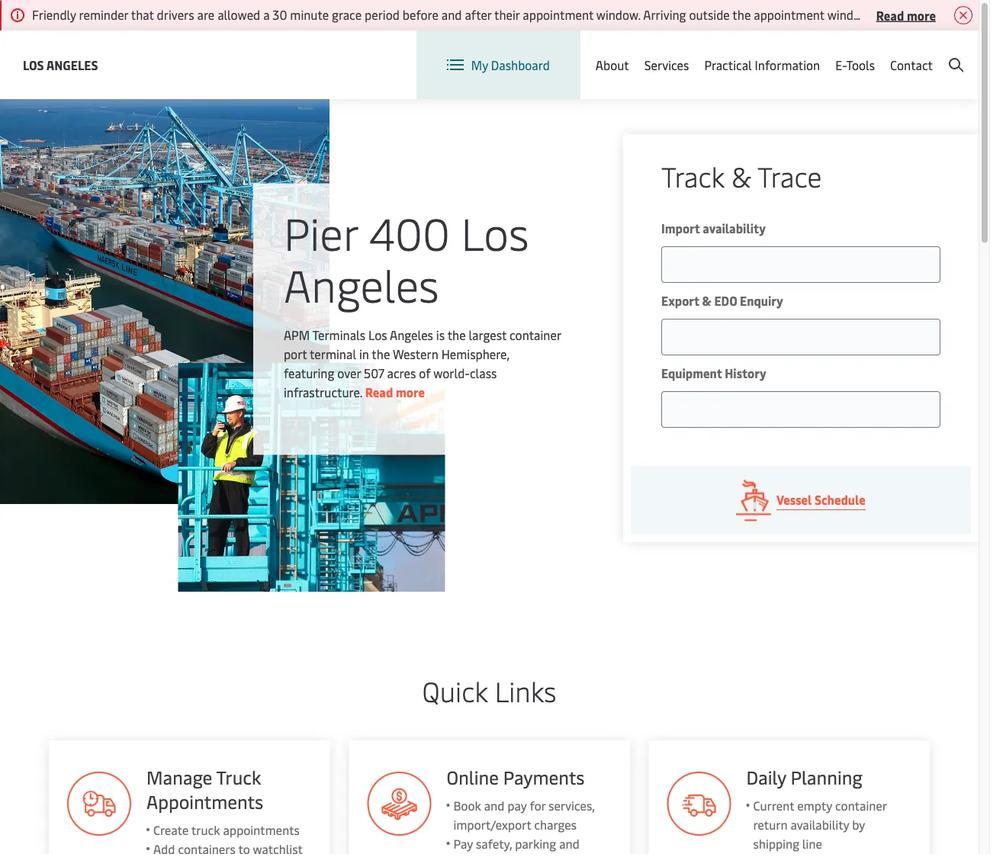 Task type: locate. For each thing, give the bounding box(es) containing it.
global
[[712, 45, 747, 61]]

more left close alert icon
[[907, 7, 936, 23]]

0 horizontal spatial los
[[23, 56, 44, 73]]

0 vertical spatial create
[[880, 45, 916, 61]]

the right the is
[[447, 326, 466, 343]]

container
[[510, 326, 561, 343], [835, 797, 887, 814]]

create left truck
[[153, 822, 189, 838]]

tariffs - 131 image
[[367, 772, 431, 836]]

return
[[753, 817, 788, 833]]

more for read more link
[[396, 384, 425, 400]]

tools
[[846, 57, 875, 73]]

import availability
[[661, 220, 766, 236]]

los angeles pier 400 image
[[0, 96, 329, 504]]

read more for read more button
[[876, 7, 936, 23]]

0 horizontal spatial container
[[510, 326, 561, 343]]

2 vertical spatial angeles
[[390, 326, 433, 343]]

0 horizontal spatial read
[[365, 384, 393, 400]]

0 vertical spatial availability
[[703, 220, 766, 236]]

/
[[872, 45, 878, 61]]

dashboard
[[491, 57, 550, 73]]

0 horizontal spatial more
[[396, 384, 425, 400]]

1 vertical spatial the
[[372, 346, 390, 362]]

los
[[23, 56, 44, 73], [461, 202, 529, 262], [368, 326, 387, 343]]

& left trace
[[732, 158, 751, 195]]

switch location button
[[552, 44, 663, 61]]

availability down empty
[[791, 817, 849, 833]]

export
[[661, 293, 699, 309]]

the right in on the top left of page
[[372, 346, 390, 362]]

1 horizontal spatial availability
[[791, 817, 849, 833]]

angeles inside apm terminals los angeles is the largest container port terminal in the western hemisphere, featuring over 507 acres of world-class infrastructure.
[[390, 326, 433, 343]]

is
[[436, 326, 445, 343]]

and up import/export
[[484, 797, 504, 814]]

los inside apm terminals los angeles is the largest container port terminal in the western hemisphere, featuring over 507 acres of world-class infrastructure.
[[368, 326, 387, 343]]

1 vertical spatial read
[[365, 384, 393, 400]]

quick links
[[422, 672, 556, 709]]

read more down acres
[[365, 384, 425, 400]]

current
[[753, 797, 794, 814]]

information
[[755, 57, 820, 73]]

services
[[644, 57, 689, 73]]

1 horizontal spatial container
[[835, 797, 887, 814]]

1 horizontal spatial create
[[880, 45, 916, 61]]

create truck appointments
[[153, 822, 300, 838]]

los inside pier 400 los angeles
[[461, 202, 529, 262]]

contact
[[890, 57, 933, 73]]

0 vertical spatial and
[[484, 797, 504, 814]]

0 vertical spatial &
[[732, 158, 751, 195]]

book
[[453, 797, 481, 814]]

container right the largest
[[510, 326, 561, 343]]

1 horizontal spatial the
[[447, 326, 466, 343]]

2 horizontal spatial los
[[461, 202, 529, 262]]

1 vertical spatial availability
[[791, 817, 849, 833]]

read more up 'login / create account'
[[876, 7, 936, 23]]

shipping
[[753, 836, 800, 852]]

angeles for apm
[[390, 326, 433, 343]]

track
[[661, 158, 725, 195]]

& left edo
[[702, 293, 712, 309]]

read up login / create account link
[[876, 7, 904, 23]]

0 vertical spatial the
[[447, 326, 466, 343]]

2 vertical spatial los
[[368, 326, 387, 343]]

availability down track & trace
[[703, 220, 766, 236]]

read
[[876, 7, 904, 23], [365, 384, 393, 400]]

create right the /
[[880, 45, 916, 61]]

read more
[[876, 7, 936, 23], [365, 384, 425, 400]]

0 horizontal spatial read more
[[365, 384, 425, 400]]

switch
[[577, 45, 613, 61]]

1 horizontal spatial read more
[[876, 7, 936, 23]]

login
[[840, 45, 870, 61]]

0 horizontal spatial and
[[484, 797, 504, 814]]

& for trace
[[732, 158, 751, 195]]

1 horizontal spatial read
[[876, 7, 904, 23]]

0 vertical spatial read
[[876, 7, 904, 23]]

1 vertical spatial read more
[[365, 384, 425, 400]]

1 vertical spatial more
[[396, 384, 425, 400]]

los inside los angeles link
[[23, 56, 44, 73]]

0 horizontal spatial &
[[702, 293, 712, 309]]

acres
[[387, 365, 416, 381]]

vessel
[[777, 492, 812, 508]]

0 vertical spatial read more
[[876, 7, 936, 23]]

hemisphere,
[[441, 346, 509, 362]]

0 horizontal spatial availability
[[703, 220, 766, 236]]

0 vertical spatial los
[[23, 56, 44, 73]]

port
[[284, 346, 307, 362]]

more down acres
[[396, 384, 425, 400]]

availability
[[703, 220, 766, 236], [791, 817, 849, 833]]

1 horizontal spatial los
[[368, 326, 387, 343]]

read more link
[[365, 384, 425, 400]]

read down the 507
[[365, 384, 393, 400]]

line
[[803, 836, 822, 852]]

truck
[[191, 822, 220, 838]]

0 horizontal spatial create
[[153, 822, 189, 838]]

1 horizontal spatial &
[[732, 158, 751, 195]]

angeles
[[46, 56, 98, 73], [284, 254, 439, 314], [390, 326, 433, 343]]

angeles inside pier 400 los angeles
[[284, 254, 439, 314]]

1 horizontal spatial more
[[907, 7, 936, 23]]

1 vertical spatial angeles
[[284, 254, 439, 314]]

1 vertical spatial &
[[702, 293, 712, 309]]

0 vertical spatial more
[[907, 7, 936, 23]]

about button
[[596, 31, 629, 99]]

&
[[732, 158, 751, 195], [702, 293, 712, 309]]

1 vertical spatial create
[[153, 822, 189, 838]]

0 vertical spatial container
[[510, 326, 561, 343]]

for
[[530, 797, 545, 814]]

import/export
[[453, 817, 531, 833]]

1 vertical spatial los
[[461, 202, 529, 262]]

container inside current empty container return availability by shipping line
[[835, 797, 887, 814]]

read for read more link
[[365, 384, 393, 400]]

pay
[[453, 836, 473, 852]]

daily planning
[[747, 765, 863, 789]]

more inside button
[[907, 7, 936, 23]]

1 horizontal spatial and
[[559, 836, 579, 852]]

links
[[495, 672, 556, 709]]

more
[[907, 7, 936, 23], [396, 384, 425, 400]]

manage truck appointments
[[146, 765, 263, 814]]

and down the charges
[[559, 836, 579, 852]]

e-tools button
[[835, 31, 875, 99]]

container up by
[[835, 797, 887, 814]]

more for read more button
[[907, 7, 936, 23]]

1 vertical spatial container
[[835, 797, 887, 814]]

read inside read more button
[[876, 7, 904, 23]]

1 vertical spatial and
[[559, 836, 579, 852]]

pier 400 los angeles
[[284, 202, 529, 314]]

create inside login / create account link
[[880, 45, 916, 61]]

appointments
[[223, 822, 300, 838]]

the
[[447, 326, 466, 343], [372, 346, 390, 362]]



Task type: vqa. For each thing, say whether or not it's contained in the screenshot.
- associated with planning
no



Task type: describe. For each thing, give the bounding box(es) containing it.
location
[[616, 45, 663, 61]]

current empty container return availability by shipping line
[[753, 797, 887, 852]]

los angeles
[[23, 56, 98, 73]]

0 horizontal spatial the
[[372, 346, 390, 362]]

online
[[446, 765, 499, 789]]

e-tools
[[835, 57, 875, 73]]

vessel schedule
[[777, 492, 866, 508]]

manager truck appointments - 53 image
[[67, 772, 131, 836]]

e-
[[835, 57, 846, 73]]

appointments
[[146, 789, 263, 814]]

login / create account link
[[812, 31, 963, 76]]

class
[[470, 365, 497, 381]]

la secondary image
[[178, 363, 445, 592]]

largest
[[469, 326, 507, 343]]

services,
[[548, 797, 595, 814]]

world-
[[433, 365, 470, 381]]

featuring
[[284, 365, 334, 381]]

pier
[[284, 202, 358, 262]]

apm
[[284, 326, 310, 343]]

history
[[725, 365, 766, 381]]

contact button
[[890, 31, 933, 99]]

payments
[[503, 765, 584, 789]]

507
[[364, 365, 384, 381]]

pay
[[507, 797, 527, 814]]

los for pier 400 los angeles
[[461, 202, 529, 262]]

equipment history
[[661, 365, 766, 381]]

& for edo
[[702, 293, 712, 309]]

my dashboard
[[471, 57, 550, 73]]

apm terminals los angeles is the largest container port terminal in the western hemisphere, featuring over 507 acres of world-class infrastructure.
[[284, 326, 561, 400]]

truck
[[216, 765, 261, 789]]

in
[[359, 346, 369, 362]]

book and pay for services, import/export charges pay safety, parking and
[[453, 797, 595, 854]]

my dashboard button
[[447, 31, 550, 99]]

angeles for pier
[[284, 254, 439, 314]]

planning
[[791, 765, 863, 789]]

read more for read more link
[[365, 384, 425, 400]]

los angeles link
[[23, 55, 98, 74]]

manage
[[146, 765, 212, 789]]

read for read more button
[[876, 7, 904, 23]]

menu
[[750, 45, 781, 61]]

parking
[[515, 836, 556, 852]]

empty
[[797, 797, 832, 814]]

global menu
[[712, 45, 781, 61]]

quick
[[422, 672, 488, 709]]

track & trace
[[661, 158, 822, 195]]

orange club loyalty program - 56 image
[[667, 772, 731, 836]]

about
[[596, 57, 629, 73]]

charges
[[534, 817, 577, 833]]

services button
[[644, 31, 689, 99]]

enquiry
[[740, 293, 783, 309]]

over
[[337, 365, 361, 381]]

close alert image
[[954, 6, 973, 24]]

equipment
[[661, 365, 722, 381]]

trace
[[757, 158, 822, 195]]

read more button
[[876, 5, 936, 24]]

availability inside current empty container return availability by shipping line
[[791, 817, 849, 833]]

400
[[369, 202, 450, 262]]

infrastructure.
[[284, 384, 362, 400]]

by
[[852, 817, 865, 833]]

edo
[[714, 293, 737, 309]]

practical information button
[[704, 31, 820, 99]]

import
[[661, 220, 700, 236]]

online payments
[[446, 765, 584, 789]]

schedule
[[815, 492, 866, 508]]

login / create account
[[840, 45, 963, 61]]

global menu button
[[678, 30, 797, 76]]

my
[[471, 57, 488, 73]]

los for apm terminals los angeles is the largest container port terminal in the western hemisphere, featuring over 507 acres of world-class infrastructure.
[[368, 326, 387, 343]]

export & edo enquiry
[[661, 293, 783, 309]]

practical information
[[704, 57, 820, 73]]

0 vertical spatial angeles
[[46, 56, 98, 73]]

practical
[[704, 57, 752, 73]]

terminal
[[310, 346, 356, 362]]

container inside apm terminals los angeles is the largest container port terminal in the western hemisphere, featuring over 507 acres of world-class infrastructure.
[[510, 326, 561, 343]]

switch location
[[577, 45, 663, 61]]

vessel schedule link
[[631, 466, 971, 535]]

of
[[419, 365, 431, 381]]

daily
[[747, 765, 786, 789]]

safety,
[[476, 836, 512, 852]]

account
[[918, 45, 963, 61]]



